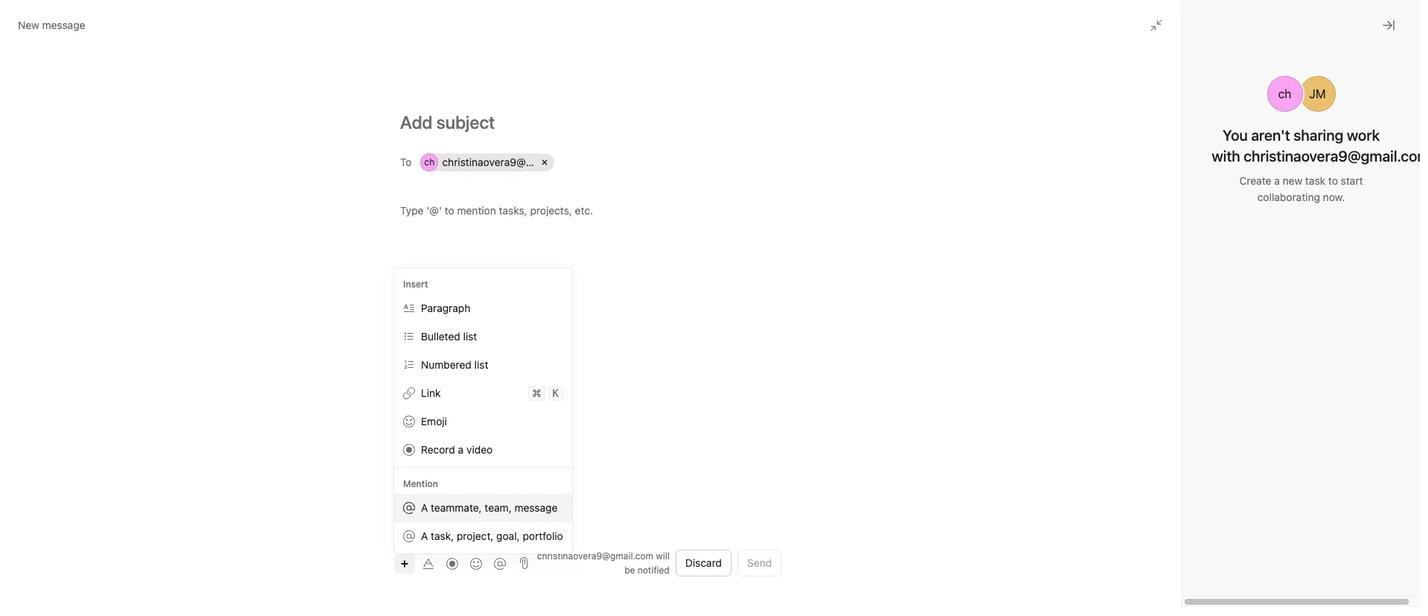 Task type: vqa. For each thing, say whether or not it's contained in the screenshot.
start
yes



Task type: describe. For each thing, give the bounding box(es) containing it.
send
[[747, 557, 772, 569]]

send button
[[738, 550, 782, 577]]

goal,
[[496, 530, 520, 543]]

create a new task to start collaborating now.
[[1240, 174, 1363, 203]]

collaborating
[[1258, 191, 1320, 203]]

0 horizontal spatial be
[[625, 565, 635, 576]]

0 horizontal spatial message
[[42, 19, 85, 31]]

0 vertical spatial ch
[[1278, 87, 1292, 101]]

team,
[[485, 502, 512, 514]]

a for record
[[458, 443, 464, 456]]

Add subject text field
[[382, 110, 800, 134]]

0 horizontal spatial will
[[656, 551, 670, 562]]

christinaovera9@gmail.com will be notified inside christinaovera9@gmail.com "dialog"
[[1177, 568, 1323, 593]]

minimize image
[[1151, 19, 1163, 31]]

message inside menu item
[[515, 502, 558, 514]]

0 vertical spatial notified
[[638, 565, 670, 576]]

k
[[553, 388, 559, 399]]

1 horizontal spatial task
[[1258, 200, 1279, 213]]

insert an object image
[[400, 559, 409, 568]]

record
[[421, 443, 455, 456]]

video
[[467, 443, 493, 456]]

project,
[[457, 530, 494, 543]]

2 add from the left
[[1236, 200, 1256, 213]]

record a video
[[421, 443, 493, 456]]

discard
[[685, 557, 722, 569]]

2 add task button from the left
[[1123, 194, 1381, 221]]

numbered
[[421, 358, 472, 371]]

1 add from the left
[[423, 200, 443, 213]]

0 horizontal spatial christinaovera9@gmail.com will be notified
[[537, 551, 670, 576]]

task,
[[431, 530, 454, 543]]

4
[[1394, 153, 1403, 170]]

portfolio
[[523, 530, 563, 543]]

a for create
[[1274, 174, 1280, 187]]

christinaovera9@gmail.com row inside christinaovera9@gmail.com "dialog"
[[1056, 318, 1370, 340]]

you aren't sharing work with christinaovera9@gmail.com
[[1212, 127, 1420, 165]]

1 add task button from the left
[[310, 194, 568, 221]]

discard button
[[676, 550, 732, 577]]

christinaovera9@gmail.com cell for the top "christinaovera9@gmail.com" row
[[421, 154, 575, 171]]

be inside christinaovera9@gmail.com "dialog"
[[1312, 568, 1323, 579]]

new
[[1283, 174, 1303, 187]]

bulleted list
[[421, 330, 477, 343]]



Task type: locate. For each thing, give the bounding box(es) containing it.
1 vertical spatial christinaovera9@gmail.com cell
[[1056, 318, 1211, 336]]

1 horizontal spatial message
[[515, 502, 558, 514]]

list right numbered on the left
[[474, 358, 488, 371]]

1 vertical spatial a
[[458, 443, 464, 456]]

close image
[[1383, 19, 1395, 31]]

with christinaovera9@gmail.com
[[1212, 148, 1420, 165]]

2 add task from the left
[[1236, 200, 1279, 213]]

0 horizontal spatial christinaovera9@gmail.com cell
[[421, 154, 575, 171]]

add task
[[423, 200, 467, 213], [1236, 200, 1279, 213]]

message
[[42, 19, 85, 31], [515, 502, 558, 514]]

numbered list
[[421, 358, 488, 371]]

message up portfolio
[[515, 502, 558, 514]]

1 vertical spatial will
[[1296, 568, 1310, 579]]

ch inside cell
[[424, 156, 435, 168]]

list
[[463, 330, 477, 343], [474, 358, 488, 371]]

you
[[1223, 127, 1248, 144]]

add task button down to
[[310, 194, 568, 221]]

1 vertical spatial list
[[474, 358, 488, 371]]

toolbar
[[394, 553, 513, 574]]

a teammate, team, message menu item
[[394, 494, 572, 522]]

insert
[[403, 279, 428, 290]]

record a video image
[[446, 558, 458, 570]]

a
[[421, 502, 428, 514], [421, 530, 428, 543]]

ch left jm
[[1278, 87, 1292, 101]]

christinaovera9@gmail.com cell for "christinaovera9@gmail.com" row inside the christinaovera9@gmail.com "dialog"
[[1056, 318, 1211, 336]]

2 a from the top
[[421, 530, 428, 543]]

a inside create a new task to start collaborating now.
[[1274, 174, 1280, 187]]

christinaovera9@gmail.com will be notified
[[537, 551, 670, 576], [1177, 568, 1323, 593]]

a down mention
[[421, 502, 428, 514]]

0 horizontal spatial add
[[423, 200, 443, 213]]

will
[[656, 551, 670, 562], [1296, 568, 1310, 579]]

message right new
[[42, 19, 85, 31]]

christinaovera9@gmail.com
[[442, 156, 575, 168], [1078, 320, 1211, 333], [537, 551, 654, 562], [1177, 568, 1293, 579]]

a for a task, project, goal, portfolio
[[421, 530, 428, 543]]

mention
[[403, 478, 438, 490]]

a left new
[[1274, 174, 1280, 187]]

1 horizontal spatial christinaovera9@gmail.com will be notified
[[1177, 568, 1323, 593]]

1 vertical spatial christinaovera9@gmail.com row
[[1056, 318, 1370, 340]]

sat
[[1394, 134, 1411, 145]]

to
[[1329, 174, 1338, 187]]

0 horizontal spatial notified
[[638, 565, 670, 576]]

0 vertical spatial message
[[42, 19, 85, 31]]

1 vertical spatial message
[[515, 502, 558, 514]]

christinaovera9@gmail.com cell inside "dialog"
[[1056, 318, 1211, 336]]

paragraph
[[421, 302, 471, 314]]

1 vertical spatial ch
[[424, 156, 435, 168]]

1 horizontal spatial add
[[1236, 200, 1256, 213]]

a left task,
[[421, 530, 428, 543]]

at mention image
[[494, 558, 506, 570]]

1 horizontal spatial christinaovera9@gmail.com row
[[1056, 318, 1370, 340]]

emoji image
[[470, 558, 482, 570]]

1 add task from the left
[[423, 200, 467, 213]]

2 horizontal spatial task
[[1306, 174, 1326, 187]]

be
[[625, 565, 635, 576], [1312, 568, 1323, 579]]

0 vertical spatial will
[[656, 551, 670, 562]]

now.
[[1323, 191, 1345, 203]]

to
[[400, 155, 412, 168]]

link
[[421, 387, 441, 399]]

bulleted
[[421, 330, 460, 343]]

1 horizontal spatial will
[[1296, 568, 1310, 579]]

christinaovera9@gmail.com cell
[[421, 154, 575, 171], [1056, 318, 1211, 336]]

1 vertical spatial a
[[421, 530, 428, 543]]

list for bulleted list
[[463, 330, 477, 343]]

aren't
[[1251, 127, 1290, 144]]

0 horizontal spatial task
[[446, 200, 467, 213]]

list for numbered list
[[474, 358, 488, 371]]

sat 4
[[1394, 134, 1411, 170]]

1 horizontal spatial notified
[[1291, 582, 1323, 593]]

christinaovera9@gmail.com row down add subject text field
[[421, 154, 779, 175]]

1 horizontal spatial add task
[[1236, 200, 1279, 213]]

a task, project, goal, portfolio
[[421, 530, 563, 543]]

0 horizontal spatial add task button
[[310, 194, 568, 221]]

list right bulleted
[[463, 330, 477, 343]]

will inside christinaovera9@gmail.com "dialog"
[[1296, 568, 1310, 579]]

a
[[1274, 174, 1280, 187], [458, 443, 464, 456]]

0 horizontal spatial ch
[[424, 156, 435, 168]]

0 vertical spatial a
[[421, 502, 428, 514]]

0 vertical spatial list
[[463, 330, 477, 343]]

1 horizontal spatial add task button
[[1123, 194, 1381, 221]]

create
[[1240, 174, 1272, 187]]

⌘
[[532, 387, 542, 399]]

sharing
[[1294, 127, 1344, 144]]

1 horizontal spatial christinaovera9@gmail.com cell
[[1056, 318, 1211, 336]]

1 vertical spatial notified
[[1291, 582, 1323, 593]]

ch right to
[[424, 156, 435, 168]]

ch
[[1278, 87, 1292, 101], [424, 156, 435, 168]]

notified
[[638, 565, 670, 576], [1291, 582, 1323, 593]]

teammate,
[[431, 502, 482, 514]]

christinaovera9@gmail.com row
[[421, 154, 779, 175], [1056, 318, 1370, 340]]

1 horizontal spatial a
[[1274, 174, 1280, 187]]

0 horizontal spatial christinaovera9@gmail.com row
[[421, 154, 779, 175]]

Add subject text field
[[1018, 284, 1391, 305]]

start
[[1341, 174, 1363, 187]]

0 horizontal spatial add task
[[423, 200, 467, 213]]

a for a teammate, team, message
[[421, 502, 428, 514]]

new message
[[18, 19, 85, 31]]

work
[[1347, 127, 1380, 144]]

task inside create a new task to start collaborating now.
[[1306, 174, 1326, 187]]

christinaovera9@gmail.com row down add subject text box
[[1056, 318, 1370, 340]]

a inside menu item
[[421, 502, 428, 514]]

a teammate, team, message
[[421, 502, 558, 514]]

notified inside christinaovera9@gmail.com "dialog"
[[1291, 582, 1323, 593]]

0 horizontal spatial a
[[458, 443, 464, 456]]

add
[[423, 200, 443, 213], [1236, 200, 1256, 213]]

task
[[1306, 174, 1326, 187], [446, 200, 467, 213], [1258, 200, 1279, 213]]

a left "video"
[[458, 443, 464, 456]]

1 horizontal spatial be
[[1312, 568, 1323, 579]]

0 vertical spatial christinaovera9@gmail.com row
[[421, 154, 779, 175]]

new
[[18, 19, 39, 31]]

1 horizontal spatial ch
[[1278, 87, 1292, 101]]

jm
[[1310, 87, 1326, 101]]

add task button down create
[[1123, 194, 1381, 221]]

formatting image
[[423, 558, 434, 570]]

add task button
[[310, 194, 568, 221], [1123, 194, 1381, 221]]

christinaovera9@gmail.com dialog
[[1018, 238, 1391, 607]]

0 vertical spatial a
[[1274, 174, 1280, 187]]

1 a from the top
[[421, 502, 428, 514]]

0 vertical spatial christinaovera9@gmail.com cell
[[421, 154, 575, 171]]

emoji
[[421, 415, 447, 428]]



